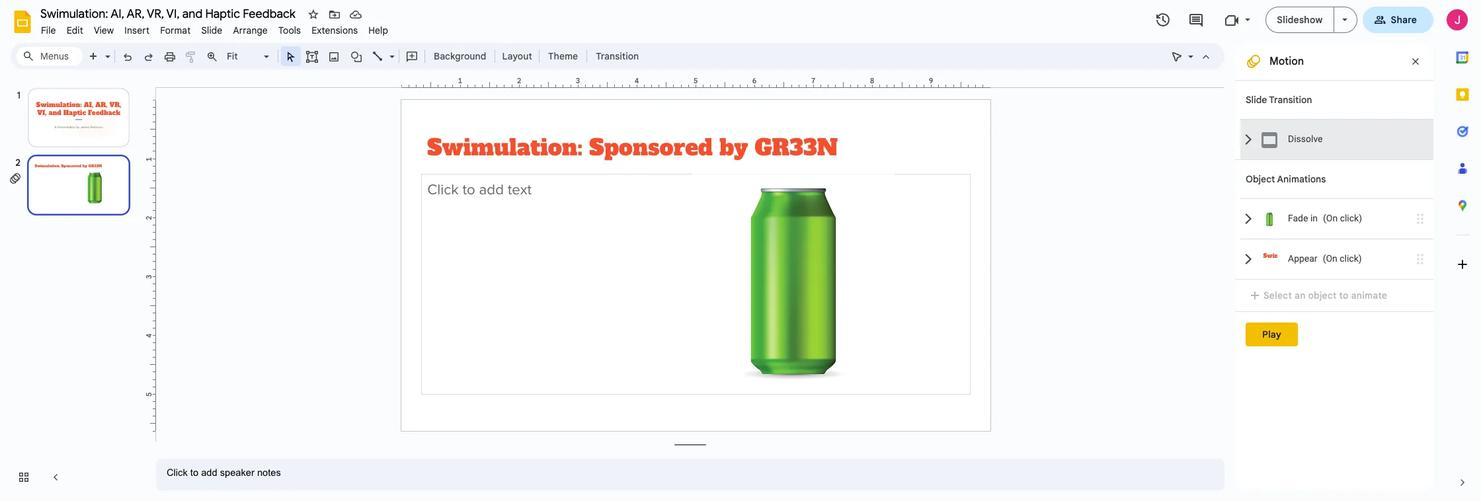 Task type: locate. For each thing, give the bounding box(es) containing it.
Zoom field
[[223, 47, 275, 66]]

object
[[1308, 290, 1337, 302]]

appear (on click)
[[1288, 253, 1362, 264]]

(on right the appear
[[1323, 253, 1338, 264]]

transition button
[[590, 46, 645, 66]]

menu bar banner
[[0, 0, 1481, 501]]

insert
[[125, 24, 150, 36]]

0 horizontal spatial transition
[[596, 50, 639, 62]]

0 vertical spatial slide
[[201, 24, 222, 36]]

help menu item
[[363, 22, 394, 38]]

object
[[1246, 173, 1275, 185]]

menu bar inside menu bar banner
[[36, 17, 394, 39]]

file menu item
[[36, 22, 61, 38]]

shape image
[[349, 47, 364, 65]]

tools
[[278, 24, 301, 36]]

Zoom text field
[[225, 47, 262, 65]]

arrange
[[233, 24, 268, 36]]

1 vertical spatial transition
[[1269, 94, 1312, 106]]

animations
[[1277, 173, 1326, 185]]

layout button
[[498, 46, 536, 66]]

menu bar
[[36, 17, 394, 39]]

select an object to animate
[[1264, 290, 1387, 302]]

motion
[[1270, 55, 1304, 68]]

transition right theme button
[[596, 50, 639, 62]]

0 vertical spatial click)
[[1340, 213, 1362, 224]]

slide inside menu item
[[201, 24, 222, 36]]

fade
[[1288, 213, 1308, 224]]

menu bar containing file
[[36, 17, 394, 39]]

transition down motion
[[1269, 94, 1312, 106]]

transition inside motion section
[[1269, 94, 1312, 106]]

tab up the appear (on click)
[[1241, 198, 1434, 239]]

Menus field
[[17, 47, 83, 65]]

0 horizontal spatial slide
[[201, 24, 222, 36]]

(on right in
[[1323, 213, 1338, 224]]

edit
[[67, 24, 83, 36]]

click)
[[1340, 213, 1362, 224], [1340, 253, 1362, 264]]

1 tab from the top
[[1241, 198, 1434, 239]]

tab up to
[[1241, 239, 1434, 279]]

transition
[[596, 50, 639, 62], [1269, 94, 1312, 106]]

slide inside motion section
[[1246, 94, 1267, 106]]

0 vertical spatial transition
[[596, 50, 639, 62]]

tab
[[1241, 198, 1434, 239], [1241, 239, 1434, 279]]

slideshow button
[[1266, 7, 1334, 33]]

appear
[[1288, 253, 1318, 264]]

to
[[1340, 290, 1349, 302]]

click) up to
[[1340, 253, 1362, 264]]

1 vertical spatial slide
[[1246, 94, 1267, 106]]

1 horizontal spatial slide
[[1246, 94, 1267, 106]]

1 vertical spatial click)
[[1340, 253, 1362, 264]]

Rename text field
[[36, 5, 303, 21]]

click) right in
[[1340, 213, 1362, 224]]

animate
[[1351, 290, 1387, 302]]

navigation
[[0, 75, 145, 501]]

layout
[[502, 50, 532, 62]]

2 tab from the top
[[1241, 239, 1434, 279]]

(on
[[1323, 213, 1338, 224], [1323, 253, 1338, 264]]

1 vertical spatial (on
[[1323, 253, 1338, 264]]

tab list
[[1444, 39, 1481, 464]]

new slide with layout image
[[102, 48, 110, 52]]

motion application
[[0, 0, 1481, 501]]

slide
[[201, 24, 222, 36], [1246, 94, 1267, 106]]

1 horizontal spatial transition
[[1269, 94, 1312, 106]]

select
[[1264, 290, 1292, 302]]

share button
[[1363, 7, 1434, 33]]

in
[[1311, 213, 1318, 224]]

slide menu item
[[196, 22, 228, 38]]

0 vertical spatial (on
[[1323, 213, 1338, 224]]

help
[[369, 24, 388, 36]]

navigation inside motion application
[[0, 75, 145, 501]]



Task type: vqa. For each thing, say whether or not it's contained in the screenshot.
Object
yes



Task type: describe. For each thing, give the bounding box(es) containing it.
insert image image
[[326, 47, 342, 65]]

theme button
[[542, 46, 584, 66]]

motion section
[[1235, 43, 1434, 491]]

extensions menu item
[[306, 22, 363, 38]]

slide transition
[[1246, 94, 1312, 106]]

tab containing appear
[[1241, 239, 1434, 279]]

edit menu item
[[61, 22, 89, 38]]

tab list inside menu bar banner
[[1444, 39, 1481, 464]]

theme
[[548, 50, 578, 62]]

background button
[[428, 46, 492, 66]]

object animations tab list
[[1235, 159, 1434, 279]]

background
[[434, 50, 486, 62]]

format
[[160, 24, 191, 36]]

format menu item
[[155, 22, 196, 38]]

play button
[[1246, 323, 1298, 347]]

dissolve tab
[[1241, 119, 1434, 159]]

view menu item
[[89, 22, 119, 38]]

tools menu item
[[273, 22, 306, 38]]

transition inside button
[[596, 50, 639, 62]]

main toolbar
[[82, 46, 646, 66]]

2 click) from the top
[[1340, 253, 1362, 264]]

slide for slide transition
[[1246, 94, 1267, 106]]

an
[[1295, 290, 1306, 302]]

file
[[41, 24, 56, 36]]

tab containing fade in
[[1241, 198, 1434, 239]]

play
[[1262, 329, 1282, 341]]

slide for slide
[[201, 24, 222, 36]]

dissolve
[[1288, 134, 1323, 144]]

1 click) from the top
[[1340, 213, 1362, 224]]

share
[[1391, 14, 1417, 26]]

extensions
[[312, 24, 358, 36]]

start slideshow (⌘+enter) image
[[1342, 19, 1347, 21]]

object animations
[[1246, 173, 1326, 185]]

arrange menu item
[[228, 22, 273, 38]]

select line image
[[386, 48, 395, 52]]

insert menu item
[[119, 22, 155, 38]]

select an object to animate button
[[1246, 288, 1396, 304]]

slideshow
[[1277, 14, 1323, 26]]

fade in (on click)
[[1288, 213, 1362, 224]]

view
[[94, 24, 114, 36]]

mode and view toolbar
[[1167, 43, 1217, 69]]

Star checkbox
[[304, 5, 323, 24]]



